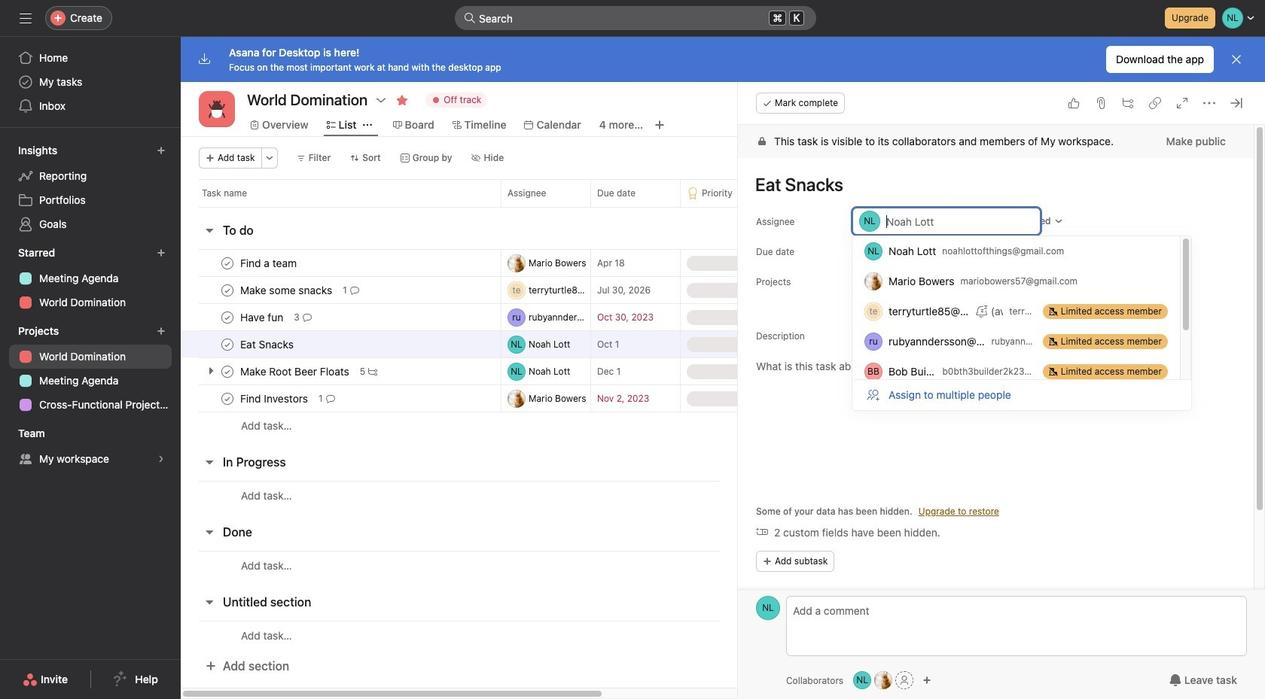 Task type: vqa. For each thing, say whether or not it's contained in the screenshot.
Mark complete icon in the FIND A TEAM cell
yes



Task type: describe. For each thing, give the bounding box(es) containing it.
global element
[[0, 37, 181, 127]]

mark complete checkbox for task name text box within the find investors cell
[[218, 390, 237, 408]]

new insights image
[[157, 146, 166, 155]]

task name text field for find investors cell
[[237, 391, 313, 406]]

mark complete image for have fun cell
[[218, 308, 237, 327]]

remove from starred image
[[396, 94, 409, 106]]

add tab image
[[654, 119, 666, 131]]

new project or portfolio image
[[157, 327, 166, 336]]

collapse task list for this group image
[[203, 224, 215, 237]]

0 likes. click to like this task image
[[1068, 97, 1080, 109]]

add or remove collaborators image
[[923, 676, 932, 686]]

1 add or remove collaborators image from the left
[[854, 672, 872, 690]]

2 add or remove collaborators image from the left
[[875, 672, 893, 690]]

prominent image
[[464, 12, 476, 24]]

clear due date image
[[925, 247, 934, 256]]

3 mark complete image from the top
[[218, 363, 237, 381]]

add items to starred image
[[157, 249, 166, 258]]

mark complete image for find investors cell
[[218, 390, 237, 408]]

insights element
[[0, 137, 181, 240]]

1 collapse task list for this group image from the top
[[203, 457, 215, 469]]

close details image
[[1231, 97, 1243, 109]]

add subtask image
[[1122, 97, 1134, 109]]

hide sidebar image
[[20, 12, 32, 24]]

find a team cell
[[181, 249, 501, 277]]

eat snacks dialog
[[738, 82, 1266, 700]]

have fun cell
[[181, 304, 501, 331]]

eat snacks cell
[[181, 331, 501, 359]]

3 collapse task list for this group image from the top
[[203, 597, 215, 609]]

Task Name text field
[[746, 167, 1236, 202]]

mark complete checkbox for have fun cell
[[218, 308, 237, 327]]

Search tasks, projects, and more text field
[[455, 6, 817, 30]]

teams element
[[0, 420, 181, 475]]

dismiss image
[[1231, 53, 1243, 66]]

projects element
[[0, 318, 181, 420]]

mark complete image for task name text box within "find a team" 'cell'
[[218, 254, 237, 272]]

task name text field for "find a team" 'cell'
[[237, 256, 301, 271]]

mark complete checkbox inside "make root beer floats" cell
[[218, 363, 237, 381]]



Task type: locate. For each thing, give the bounding box(es) containing it.
1 mark complete image from the top
[[218, 254, 237, 272]]

0 vertical spatial collapse task list for this group image
[[203, 457, 215, 469]]

3 mark complete image from the top
[[218, 390, 237, 408]]

task name text field inside make some snacks cell
[[237, 283, 337, 298]]

mark complete image inside "find a team" 'cell'
[[218, 254, 237, 272]]

see details, my workspace image
[[157, 455, 166, 464]]

task name text field inside "make root beer floats" cell
[[237, 364, 354, 379]]

3 task name text field from the top
[[237, 337, 298, 352]]

2 mark complete checkbox from the top
[[218, 390, 237, 408]]

2 mark complete checkbox from the top
[[218, 281, 237, 299]]

expand subtask list for the task make root beer floats image
[[205, 365, 217, 377]]

4 task name text field from the top
[[237, 364, 354, 379]]

list box
[[853, 237, 1192, 411]]

task name text field inside eat snacks cell
[[237, 337, 298, 352]]

task name text field for eat snacks cell
[[237, 337, 298, 352]]

task name text field up the 3 comments image
[[237, 283, 337, 298]]

mark complete image inside make some snacks cell
[[218, 281, 237, 299]]

mark complete checkbox inside make some snacks cell
[[218, 281, 237, 299]]

task name text field left 1 comment icon
[[237, 391, 313, 406]]

None field
[[455, 6, 817, 30]]

5 subtasks image
[[369, 367, 378, 376]]

1 vertical spatial mark complete image
[[218, 336, 237, 354]]

open user profile image
[[756, 597, 780, 621]]

1 task name text field from the top
[[237, 256, 301, 271]]

mark complete image
[[218, 308, 237, 327], [218, 336, 237, 354], [218, 390, 237, 408]]

row
[[181, 179, 932, 207], [199, 206, 896, 208], [181, 249, 915, 277], [181, 276, 915, 304], [181, 304, 915, 331], [181, 331, 915, 359], [181, 358, 915, 386], [181, 385, 915, 413], [181, 412, 915, 440], [181, 481, 915, 510], [181, 551, 915, 580], [181, 621, 915, 650]]

1 vertical spatial mark complete image
[[218, 281, 237, 299]]

main content
[[738, 125, 1254, 682]]

mark complete image inside have fun cell
[[218, 308, 237, 327]]

3 mark complete checkbox from the top
[[218, 308, 237, 327]]

0 horizontal spatial add or remove collaborators image
[[854, 672, 872, 690]]

starred element
[[0, 240, 181, 318]]

1 mark complete checkbox from the top
[[218, 254, 237, 272]]

0 vertical spatial mark complete checkbox
[[218, 336, 237, 354]]

make root beer floats cell
[[181, 358, 501, 386]]

task name text field for make some snacks cell
[[237, 283, 337, 298]]

mark complete checkbox for make some snacks cell
[[218, 281, 237, 299]]

0 vertical spatial mark complete image
[[218, 254, 237, 272]]

mark complete checkbox for task name text box inside the eat snacks cell
[[218, 336, 237, 354]]

2 mark complete image from the top
[[218, 336, 237, 354]]

bug image
[[208, 100, 226, 118]]

mark complete image for task name text box in the make some snacks cell
[[218, 281, 237, 299]]

1 horizontal spatial add or remove collaborators image
[[875, 672, 893, 690]]

0 vertical spatial mark complete image
[[218, 308, 237, 327]]

Task name text field
[[237, 256, 301, 271], [237, 283, 337, 298], [237, 337, 298, 352], [237, 364, 354, 379], [237, 391, 313, 406]]

mark complete checkbox inside eat snacks cell
[[218, 336, 237, 354]]

task name text field up task name text field
[[237, 256, 301, 271]]

3 comments image
[[303, 313, 312, 322]]

Task name text field
[[237, 310, 288, 325]]

task name text field up 1 comment icon
[[237, 364, 354, 379]]

task name text field down task name text field
[[237, 337, 298, 352]]

1 vertical spatial collapse task list for this group image
[[203, 527, 215, 539]]

Noah Lott text field
[[853, 208, 1041, 235]]

more actions image
[[265, 154, 274, 163]]

show options image
[[375, 94, 387, 106]]

5 task name text field from the top
[[237, 391, 313, 406]]

2 vertical spatial mark complete image
[[218, 363, 237, 381]]

make some snacks cell
[[181, 276, 501, 304]]

1 vertical spatial mark complete checkbox
[[218, 390, 237, 408]]

add or remove collaborators image
[[854, 672, 872, 690], [875, 672, 893, 690]]

remove image
[[1016, 277, 1028, 289]]

1 mark complete checkbox from the top
[[218, 336, 237, 354]]

mark complete image for eat snacks cell
[[218, 336, 237, 354]]

mark complete checkbox inside find investors cell
[[218, 390, 237, 408]]

2 task name text field from the top
[[237, 283, 337, 298]]

more actions for this task image
[[1204, 97, 1216, 109]]

tab actions image
[[363, 121, 372, 130]]

mark complete checkbox inside "find a team" 'cell'
[[218, 254, 237, 272]]

mark complete image inside eat snacks cell
[[218, 336, 237, 354]]

main content inside eat snacks "dialog"
[[738, 125, 1254, 682]]

mark complete checkbox inside have fun cell
[[218, 308, 237, 327]]

task name text field inside "find a team" 'cell'
[[237, 256, 301, 271]]

4 mark complete checkbox from the top
[[218, 363, 237, 381]]

task name text field inside find investors cell
[[237, 391, 313, 406]]

Mark complete checkbox
[[218, 254, 237, 272], [218, 281, 237, 299], [218, 308, 237, 327], [218, 363, 237, 381]]

header to do tree grid
[[181, 249, 915, 440]]

mark complete image
[[218, 254, 237, 272], [218, 281, 237, 299], [218, 363, 237, 381]]

1 mark complete image from the top
[[218, 308, 237, 327]]

2 vertical spatial mark complete image
[[218, 390, 237, 408]]

2 collapse task list for this group image from the top
[[203, 527, 215, 539]]

copy task link image
[[1150, 97, 1162, 109]]

1 comment image
[[326, 394, 335, 403]]

2 mark complete image from the top
[[218, 281, 237, 299]]

Mark complete checkbox
[[218, 336, 237, 354], [218, 390, 237, 408]]

mark complete checkbox for "find a team" 'cell'
[[218, 254, 237, 272]]

mark complete image inside find investors cell
[[218, 390, 237, 408]]

1 comment image
[[350, 286, 359, 295]]

full screen image
[[1177, 97, 1189, 109]]

collapse task list for this group image
[[203, 457, 215, 469], [203, 527, 215, 539], [203, 597, 215, 609]]

remove assignee image
[[947, 217, 956, 226]]

2 vertical spatial collapse task list for this group image
[[203, 597, 215, 609]]

find investors cell
[[181, 385, 501, 413]]

attachments: add a file to this task, eat snacks image
[[1095, 97, 1107, 109]]



